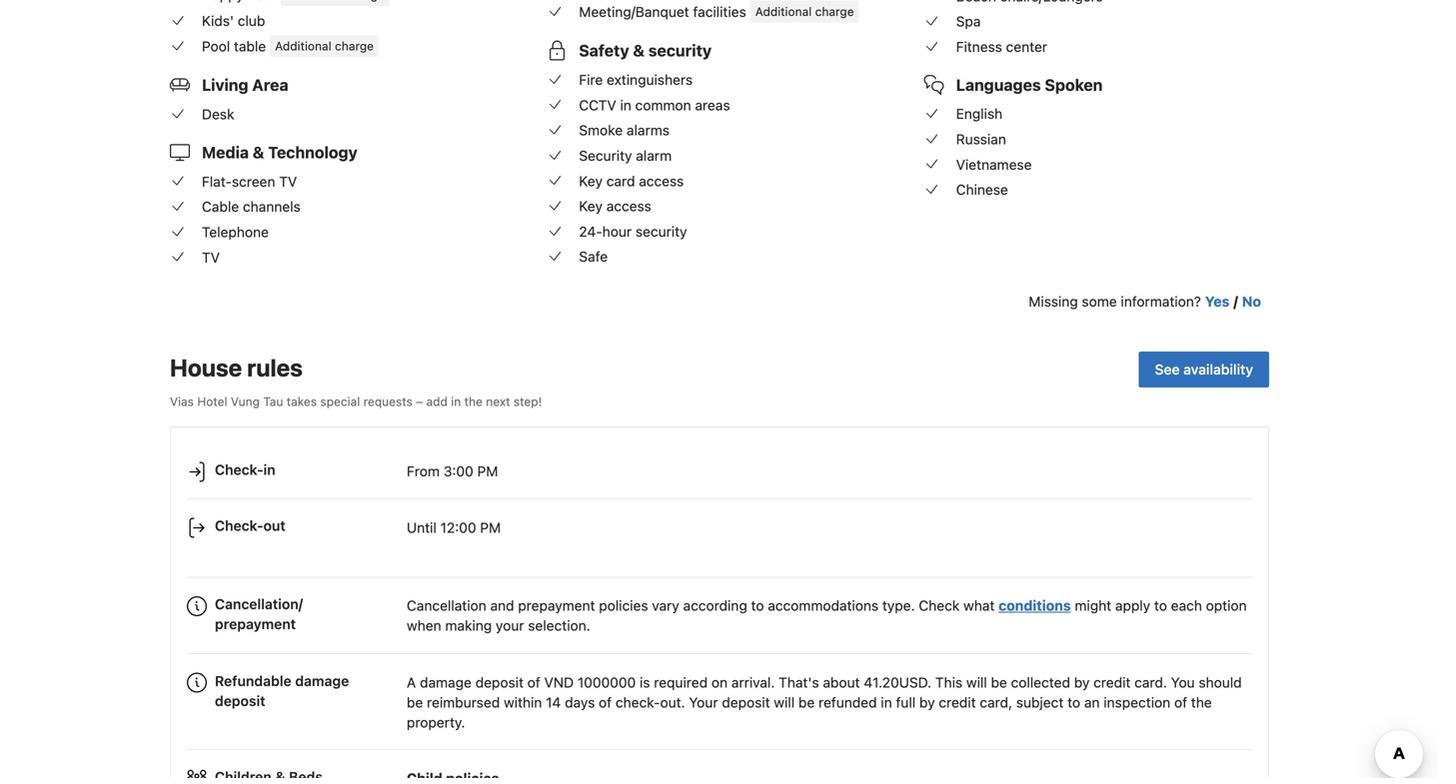 Task type: describe. For each thing, give the bounding box(es) containing it.
vnd
[[544, 674, 574, 691]]

1 vertical spatial credit
[[939, 694, 976, 711]]

facilities
[[693, 4, 746, 20]]

additional for meeting/banquet facilities
[[755, 5, 812, 19]]

option
[[1206, 598, 1247, 614]]

club
[[238, 13, 265, 29]]

languages spoken
[[956, 75, 1103, 94]]

screen
[[232, 173, 275, 190]]

0 vertical spatial tv
[[279, 173, 297, 190]]

house
[[170, 354, 242, 382]]

1 horizontal spatial credit
[[1094, 674, 1131, 691]]

some
[[1082, 293, 1117, 310]]

0 horizontal spatial be
[[407, 694, 423, 711]]

cancellation/
[[215, 596, 303, 613]]

0 horizontal spatial to
[[751, 598, 764, 614]]

the inside a damage deposit of vnd 1000000 is required on arrival. that's about 41.20usd. this will be collected by credit card. you should be reimbursed within 14 days of check-out. your deposit will be refunded in full by credit card, subject to an inspection of the property.
[[1191, 694, 1212, 711]]

cancellation and prepayment policies vary according to accommodations type. check what conditions
[[407, 598, 1071, 614]]

information?
[[1121, 293, 1201, 310]]

requests
[[363, 395, 413, 409]]

pool
[[202, 38, 230, 55]]

damage for a
[[420, 674, 472, 691]]

policies
[[599, 598, 648, 614]]

media & technology
[[202, 143, 358, 162]]

meeting/banquet
[[579, 4, 689, 20]]

property.
[[407, 714, 465, 731]]

areas
[[695, 97, 730, 113]]

an
[[1084, 694, 1100, 711]]

1 vertical spatial tv
[[202, 249, 220, 266]]

type.
[[882, 598, 915, 614]]

chinese
[[956, 182, 1008, 198]]

vias hotel vung tau takes special requests – add in the next step!
[[170, 395, 542, 409]]

should
[[1199, 674, 1242, 691]]

key access
[[579, 198, 651, 214]]

days
[[565, 694, 595, 711]]

you
[[1171, 674, 1195, 691]]

from
[[407, 463, 440, 480]]

a damage deposit of vnd 1000000 is required on arrival. that's about 41.20usd. this will be collected by credit card. you should be reimbursed within 14 days of check-out. your deposit will be refunded in full by credit card, subject to an inspection of the property.
[[407, 674, 1242, 731]]

reimbursed
[[427, 694, 500, 711]]

1 vertical spatial access
[[606, 198, 651, 214]]

14
[[546, 694, 561, 711]]

missing some information? yes / no
[[1029, 293, 1261, 310]]

cancellation/ prepayment
[[215, 596, 303, 633]]

full
[[896, 694, 916, 711]]

spoken
[[1045, 75, 1103, 94]]

yes button
[[1205, 292, 1230, 312]]

and
[[490, 598, 514, 614]]

living area
[[202, 76, 288, 95]]

russian
[[956, 131, 1006, 147]]

making
[[445, 618, 492, 634]]

what
[[964, 598, 995, 614]]

out.
[[660, 694, 685, 711]]

hotel
[[197, 395, 227, 409]]

2 horizontal spatial be
[[991, 674, 1007, 691]]

pool table additional charge
[[202, 38, 374, 55]]

special
[[320, 395, 360, 409]]

kids' club
[[202, 13, 265, 29]]

1 horizontal spatial of
[[599, 694, 612, 711]]

to inside a damage deposit of vnd 1000000 is required on arrival. that's about 41.20usd. this will be collected by credit card. you should be reimbursed within 14 days of check-out. your deposit will be refunded in full by credit card, subject to an inspection of the property.
[[1068, 694, 1081, 711]]

refunded
[[819, 694, 877, 711]]

additional for pool table
[[275, 39, 331, 53]]

cctv in common areas
[[579, 97, 730, 113]]

missing
[[1029, 293, 1078, 310]]

–
[[416, 395, 423, 409]]

vietnamese
[[956, 156, 1032, 173]]

telephone
[[202, 224, 269, 240]]

to inside might apply to each option when making your selection.
[[1154, 598, 1167, 614]]

12:00 pm
[[440, 519, 501, 536]]

vung
[[231, 395, 260, 409]]

0 vertical spatial the
[[464, 395, 483, 409]]

card.
[[1135, 674, 1167, 691]]

refundable damage deposit
[[215, 673, 349, 709]]

2 horizontal spatial of
[[1174, 694, 1187, 711]]

channels
[[243, 199, 301, 215]]

1 vertical spatial will
[[774, 694, 795, 711]]

in right add
[[451, 395, 461, 409]]

is
[[640, 674, 650, 691]]

alarms
[[627, 122, 670, 139]]

hour
[[602, 223, 632, 240]]

in up out
[[263, 462, 276, 478]]

deposit for refundable
[[215, 693, 265, 709]]

out
[[263, 518, 286, 534]]

alarm
[[636, 147, 672, 164]]

living
[[202, 76, 248, 95]]

no
[[1242, 293, 1261, 310]]

selection.
[[528, 618, 590, 634]]

key for key access
[[579, 198, 603, 214]]

cable channels
[[202, 199, 301, 215]]

when
[[407, 618, 441, 634]]

according
[[683, 598, 747, 614]]

fitness center
[[956, 38, 1047, 55]]

cctv
[[579, 97, 616, 113]]



Task type: vqa. For each thing, say whether or not it's contained in the screenshot.
Scrub
no



Task type: locate. For each thing, give the bounding box(es) containing it.
might
[[1075, 598, 1112, 614]]

in inside a damage deposit of vnd 1000000 is required on arrival. that's about 41.20usd. this will be collected by credit card. you should be reimbursed within 14 days of check-out. your deposit will be refunded in full by credit card, subject to an inspection of the property.
[[881, 694, 892, 711]]

2 horizontal spatial to
[[1154, 598, 1167, 614]]

damage inside refundable damage deposit
[[295, 673, 349, 689]]

about
[[823, 674, 860, 691]]

charge for pool table
[[335, 39, 374, 53]]

2 check- from the top
[[215, 518, 263, 534]]

additional right facilities
[[755, 5, 812, 19]]

cancellation
[[407, 598, 486, 614]]

credit up an
[[1094, 674, 1131, 691]]

& up screen
[[253, 143, 264, 162]]

security up extinguishers
[[648, 41, 712, 60]]

1 horizontal spatial to
[[1068, 694, 1081, 711]]

1 horizontal spatial additional
[[755, 5, 812, 19]]

of down 1000000
[[599, 694, 612, 711]]

extinguishers
[[607, 72, 693, 88]]

1 horizontal spatial tv
[[279, 173, 297, 190]]

security alarm
[[579, 147, 672, 164]]

of up "within"
[[527, 674, 540, 691]]

your
[[496, 618, 524, 634]]

key card access
[[579, 173, 684, 189]]

0 horizontal spatial the
[[464, 395, 483, 409]]

0 horizontal spatial of
[[527, 674, 540, 691]]

access down key card access
[[606, 198, 651, 214]]

fitness
[[956, 38, 1002, 55]]

damage for refundable
[[295, 673, 349, 689]]

0 horizontal spatial will
[[774, 694, 795, 711]]

1 key from the top
[[579, 173, 603, 189]]

until
[[407, 519, 437, 536]]

fire extinguishers
[[579, 72, 693, 88]]

1 horizontal spatial the
[[1191, 694, 1212, 711]]

2 horizontal spatial deposit
[[722, 694, 770, 711]]

from 3:00 pm
[[407, 463, 498, 480]]

deposit down arrival.
[[722, 694, 770, 711]]

key for key card access
[[579, 173, 603, 189]]

within
[[504, 694, 542, 711]]

vary
[[652, 598, 679, 614]]

no button
[[1242, 292, 1261, 312]]

check- for out
[[215, 518, 263, 534]]

collected
[[1011, 674, 1070, 691]]

& for safety
[[633, 41, 645, 60]]

1 horizontal spatial prepayment
[[518, 598, 595, 614]]

1 horizontal spatial will
[[966, 674, 987, 691]]

deposit down refundable on the left of page
[[215, 693, 265, 709]]

charge inside pool table additional charge
[[335, 39, 374, 53]]

meeting/banquet facilities additional charge
[[579, 4, 854, 20]]

in left full
[[881, 694, 892, 711]]

media
[[202, 143, 249, 162]]

charge
[[815, 5, 854, 19], [335, 39, 374, 53]]

deposit up "within"
[[475, 674, 524, 691]]

by up an
[[1074, 674, 1090, 691]]

inspection
[[1104, 694, 1171, 711]]

desk
[[202, 106, 234, 122]]

check-
[[616, 694, 660, 711]]

availability
[[1184, 361, 1253, 378]]

area
[[252, 76, 288, 95]]

kids'
[[202, 13, 234, 29]]

prepayment inside cancellation/ prepayment
[[215, 616, 296, 633]]

0 horizontal spatial additional
[[275, 39, 331, 53]]

security
[[579, 147, 632, 164]]

0 vertical spatial &
[[633, 41, 645, 60]]

rules
[[247, 354, 303, 382]]

1 check- from the top
[[215, 462, 263, 478]]

prepayment
[[518, 598, 595, 614], [215, 616, 296, 633]]

smoke
[[579, 122, 623, 139]]

tv down telephone
[[202, 249, 220, 266]]

tv
[[279, 173, 297, 190], [202, 249, 220, 266]]

center
[[1006, 38, 1047, 55]]

security for safety & security
[[648, 41, 712, 60]]

1 vertical spatial by
[[919, 694, 935, 711]]

additional inside meeting/banquet facilities additional charge
[[755, 5, 812, 19]]

damage up reimbursed
[[420, 674, 472, 691]]

a
[[407, 674, 416, 691]]

conditions link
[[999, 598, 1071, 614]]

step!
[[514, 395, 542, 409]]

1 vertical spatial the
[[1191, 694, 1212, 711]]

cable
[[202, 199, 239, 215]]

safety & security
[[579, 41, 712, 60]]

1 vertical spatial key
[[579, 198, 603, 214]]

charge inside meeting/banquet facilities additional charge
[[815, 5, 854, 19]]

smoke alarms
[[579, 122, 670, 139]]

will down that's
[[774, 694, 795, 711]]

that's
[[779, 674, 819, 691]]

0 horizontal spatial deposit
[[215, 693, 265, 709]]

24-hour security
[[579, 223, 687, 240]]

/
[[1234, 293, 1238, 310]]

0 horizontal spatial prepayment
[[215, 616, 296, 633]]

0 vertical spatial prepayment
[[518, 598, 595, 614]]

41.20usd.
[[864, 674, 932, 691]]

on
[[712, 674, 728, 691]]

by right full
[[919, 694, 935, 711]]

security right hour
[[636, 223, 687, 240]]

1 horizontal spatial deposit
[[475, 674, 524, 691]]

1 horizontal spatial by
[[1074, 674, 1090, 691]]

will
[[966, 674, 987, 691], [774, 694, 795, 711]]

safety
[[579, 41, 629, 60]]

0 vertical spatial credit
[[1094, 674, 1131, 691]]

prepayment up selection.
[[518, 598, 595, 614]]

damage inside a damage deposit of vnd 1000000 is required on arrival. that's about 41.20usd. this will be collected by credit card. you should be reimbursed within 14 days of check-out. your deposit will be refunded in full by credit card, subject to an inspection of the property.
[[420, 674, 472, 691]]

to left an
[[1068, 694, 1081, 711]]

english
[[956, 106, 1003, 122]]

additional up area
[[275, 39, 331, 53]]

accommodations
[[768, 598, 879, 614]]

1 horizontal spatial &
[[633, 41, 645, 60]]

0 horizontal spatial charge
[[335, 39, 374, 53]]

until 12:00 pm
[[407, 519, 501, 536]]

be down a
[[407, 694, 423, 711]]

1 vertical spatial additional
[[275, 39, 331, 53]]

& up fire extinguishers
[[633, 41, 645, 60]]

0 vertical spatial security
[[648, 41, 712, 60]]

the left next
[[464, 395, 483, 409]]

prepayment down cancellation/
[[215, 616, 296, 633]]

security for 24-hour security
[[636, 223, 687, 240]]

0 horizontal spatial by
[[919, 694, 935, 711]]

0 vertical spatial charge
[[815, 5, 854, 19]]

credit down this
[[939, 694, 976, 711]]

key down security on the left of the page
[[579, 173, 603, 189]]

to
[[751, 598, 764, 614], [1154, 598, 1167, 614], [1068, 694, 1081, 711]]

0 vertical spatial additional
[[755, 5, 812, 19]]

&
[[633, 41, 645, 60], [253, 143, 264, 162]]

of down you
[[1174, 694, 1187, 711]]

check- for in
[[215, 462, 263, 478]]

1 horizontal spatial be
[[799, 694, 815, 711]]

0 vertical spatial key
[[579, 173, 603, 189]]

tv up the 'channels'
[[279, 173, 297, 190]]

damage right refundable on the left of page
[[295, 673, 349, 689]]

charge for meeting/banquet facilities
[[815, 5, 854, 19]]

tau
[[263, 395, 283, 409]]

arrival.
[[731, 674, 775, 691]]

spa
[[956, 13, 981, 30]]

& for media
[[253, 143, 264, 162]]

additional inside pool table additional charge
[[275, 39, 331, 53]]

1 vertical spatial charge
[[335, 39, 374, 53]]

key
[[579, 173, 603, 189], [579, 198, 603, 214]]

card
[[606, 173, 635, 189]]

3:00 pm
[[444, 463, 498, 480]]

0 vertical spatial by
[[1074, 674, 1090, 691]]

0 vertical spatial check-
[[215, 462, 263, 478]]

conditions
[[999, 598, 1071, 614]]

vias
[[170, 395, 194, 409]]

this
[[935, 674, 963, 691]]

in
[[620, 97, 632, 113], [451, 395, 461, 409], [263, 462, 276, 478], [881, 694, 892, 711]]

be up the card,
[[991, 674, 1007, 691]]

1 vertical spatial check-
[[215, 518, 263, 534]]

in up smoke alarms
[[620, 97, 632, 113]]

credit
[[1094, 674, 1131, 691], [939, 694, 976, 711]]

1 vertical spatial prepayment
[[215, 616, 296, 633]]

to right according
[[751, 598, 764, 614]]

access down alarm
[[639, 173, 684, 189]]

card,
[[980, 694, 1013, 711]]

damage
[[295, 673, 349, 689], [420, 674, 472, 691]]

required
[[654, 674, 708, 691]]

0 vertical spatial access
[[639, 173, 684, 189]]

0 horizontal spatial tv
[[202, 249, 220, 266]]

be down that's
[[799, 694, 815, 711]]

key up 24-
[[579, 198, 603, 214]]

1 vertical spatial &
[[253, 143, 264, 162]]

24-
[[579, 223, 602, 240]]

1 horizontal spatial charge
[[815, 5, 854, 19]]

2 key from the top
[[579, 198, 603, 214]]

check- down check-in
[[215, 518, 263, 534]]

house rules
[[170, 354, 303, 382]]

each
[[1171, 598, 1202, 614]]

deposit inside refundable damage deposit
[[215, 693, 265, 709]]

deposit for a
[[475, 674, 524, 691]]

1000000
[[578, 674, 636, 691]]

0 horizontal spatial credit
[[939, 694, 976, 711]]

will right this
[[966, 674, 987, 691]]

flat-
[[202, 173, 232, 190]]

check
[[919, 598, 960, 614]]

0 vertical spatial will
[[966, 674, 987, 691]]

check- up check-out
[[215, 462, 263, 478]]

0 horizontal spatial damage
[[295, 673, 349, 689]]

to left the each
[[1154, 598, 1167, 614]]

security
[[648, 41, 712, 60], [636, 223, 687, 240]]

1 horizontal spatial damage
[[420, 674, 472, 691]]

yes
[[1205, 293, 1230, 310]]

0 horizontal spatial &
[[253, 143, 264, 162]]

common
[[635, 97, 691, 113]]

the down you
[[1191, 694, 1212, 711]]

flat-screen tv
[[202, 173, 297, 190]]

takes
[[287, 395, 317, 409]]

1 vertical spatial security
[[636, 223, 687, 240]]



